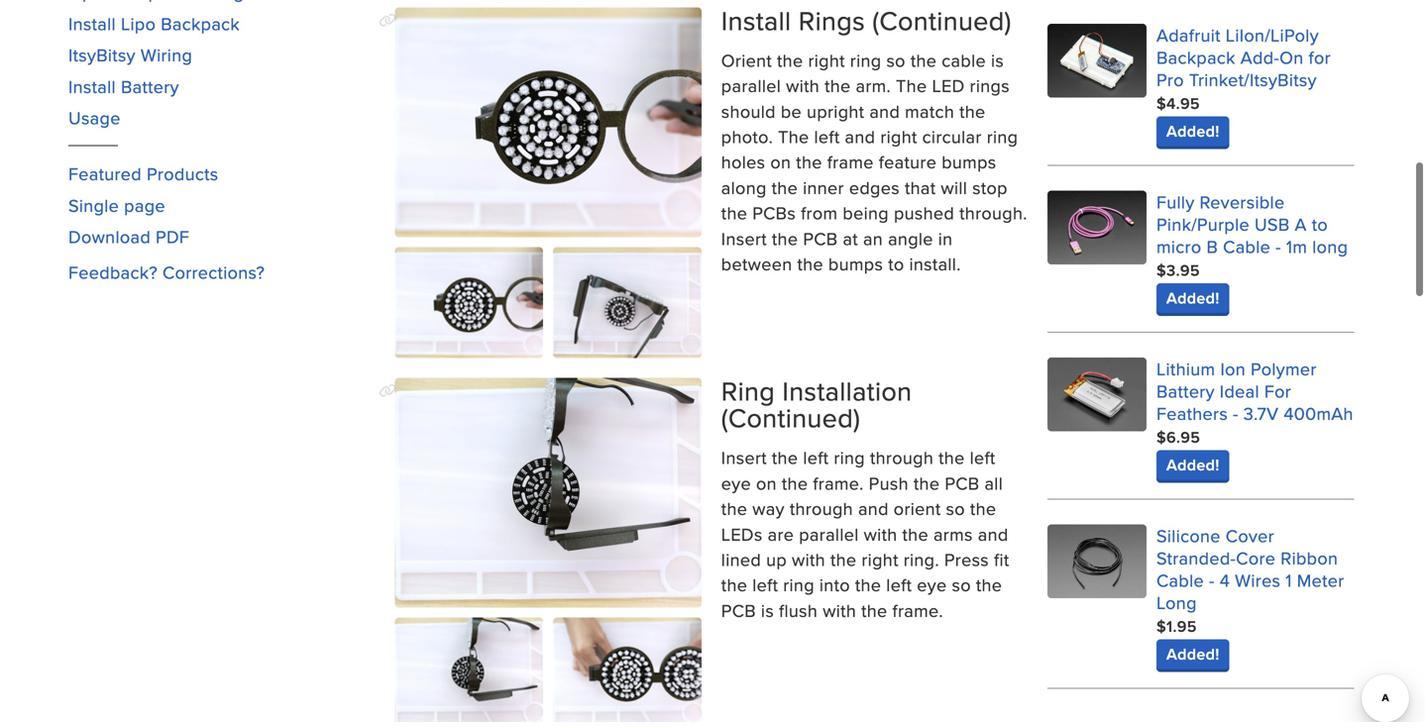 Task type: locate. For each thing, give the bounding box(es) containing it.
1 vertical spatial eye
[[917, 573, 947, 598]]

adafruit liion/lipoly backpack add-on for pro trinket/itsybitsy $4.95 added!
[[1157, 22, 1332, 143]]

led_pixels_frame ring install 5.jpg image
[[395, 378, 702, 609], [395, 618, 543, 723]]

is left flush
[[761, 598, 774, 624]]

on inside install rings (continued) orient the right ring so the cable is parallel with the arm. the led rings should be upright and match the photo. the left and right circular ring holes on the frame feature bumps along the inner edges that will stop the pcbs from being pushed through. insert the pcb at an angle in between the bumps to install.
[[771, 149, 792, 175]]

added! link down the $4.95
[[1157, 116, 1230, 146]]

arms
[[934, 522, 973, 547]]

added! down $1.95
[[1167, 643, 1220, 666]]

the down be
[[778, 124, 810, 149]]

1 horizontal spatial parallel
[[799, 522, 859, 547]]

leds
[[722, 522, 763, 547]]

0 vertical spatial so
[[887, 47, 906, 73]]

2 vertical spatial right
[[862, 547, 899, 573]]

left up all in the right of the page
[[970, 445, 996, 471]]

pcb down from
[[803, 226, 838, 251]]

0 horizontal spatial backpack
[[161, 11, 240, 36]]

1 vertical spatial through
[[790, 496, 854, 522]]

0 vertical spatial cable
[[1224, 234, 1271, 259]]

3 added! from the top
[[1167, 453, 1220, 477]]

polymer
[[1251, 356, 1317, 382]]

$6.95
[[1157, 426, 1201, 449]]

2 vertical spatial pcb
[[722, 598, 756, 624]]

1 vertical spatial cable
[[1157, 568, 1205, 593]]

0 vertical spatial frame.
[[813, 471, 864, 496]]

so up the arms
[[946, 496, 966, 522]]

led_pixels_frame ring install 4.jpg image
[[553, 247, 702, 359]]

insert up way
[[722, 445, 767, 471]]

1 vertical spatial frame.
[[893, 598, 944, 624]]

left down upright
[[815, 124, 840, 149]]

the up match
[[896, 73, 928, 98]]

1 added! from the top
[[1167, 119, 1220, 143]]

$3.95
[[1157, 259, 1200, 282]]

added! link for -
[[1157, 640, 1230, 670]]

frame. down ring.
[[893, 598, 944, 624]]

install
[[722, 1, 792, 40], [68, 11, 116, 36], [68, 74, 116, 99]]

2 insert from the top
[[722, 445, 767, 471]]

1 horizontal spatial (continued)
[[873, 1, 1012, 40]]

bumps down at
[[829, 251, 884, 277]]

1 vertical spatial pcb
[[945, 471, 980, 496]]

ring.
[[904, 547, 940, 573]]

1 vertical spatial backpack
[[1157, 44, 1236, 70]]

0 vertical spatial to
[[1312, 212, 1329, 237]]

0 horizontal spatial eye
[[722, 471, 752, 496]]

to down angle
[[889, 251, 905, 277]]

micro
[[1157, 234, 1202, 259]]

0 vertical spatial insert
[[722, 226, 767, 251]]

(continued)
[[873, 1, 1012, 40], [722, 399, 861, 437]]

adafruit
[[1157, 22, 1221, 47]]

backpack
[[161, 11, 240, 36], [1157, 44, 1236, 70]]

through up are
[[790, 496, 854, 522]]

will
[[941, 175, 968, 200]]

added! link down "$6.95"
[[1157, 450, 1230, 480]]

guide pages element
[[68, 0, 375, 141]]

0 horizontal spatial bumps
[[829, 251, 884, 277]]

added! inside fully reversible pink/purple usb a to micro b cable - 1m long $3.95 added!
[[1167, 286, 1220, 310]]

liion/lipoly
[[1226, 22, 1320, 47]]

added! link down $1.95
[[1157, 640, 1230, 670]]

1 horizontal spatial eye
[[917, 573, 947, 598]]

added! inside lithium ion polymer battery ideal for feathers - 3.7v 400mah $6.95 added!
[[1167, 453, 1220, 477]]

added! inside adafruit liion/lipoly backpack add-on for pro trinket/itsybitsy $4.95 added!
[[1167, 119, 1220, 143]]

to inside fully reversible pink/purple usb a to micro b cable - 1m long $3.95 added!
[[1312, 212, 1329, 237]]

- left 3.7v
[[1233, 401, 1239, 426]]

so down press at the bottom right
[[952, 573, 972, 598]]

parallel right are
[[799, 522, 859, 547]]

2 added! from the top
[[1167, 286, 1220, 310]]

products
[[147, 161, 219, 187]]

cable inside fully reversible pink/purple usb a to micro b cable - 1m long $3.95 added!
[[1224, 234, 1271, 259]]

3 added! link from the top
[[1157, 450, 1230, 480]]

0 vertical spatial battery
[[121, 74, 179, 99]]

eye
[[722, 471, 752, 496], [917, 573, 947, 598]]

up
[[767, 547, 787, 573]]

1 horizontal spatial backpack
[[1157, 44, 1236, 70]]

so up arm.
[[887, 47, 906, 73]]

led_pixels_frame ring install 3.jpg image
[[395, 7, 702, 237], [395, 247, 543, 359]]

insert inside install rings (continued) orient the right ring so the cable is parallel with the arm. the led rings should be upright and match the photo. the left and right circular ring holes on the frame feature bumps along the inner edges that will stop the pcbs from being pushed through. insert the pcb at an angle in between the bumps to install.
[[722, 226, 767, 251]]

meter
[[1298, 568, 1345, 593]]

eye down ring.
[[917, 573, 947, 598]]

(continued) inside ring installation (continued) insert the left ring through the left eye on the frame. push the pcb all the way through and orient so the leds are parallel with the arms and lined up with the right ring. press fit the left ring into the left eye so the pcb is flush with the frame.
[[722, 399, 861, 437]]

4 added! link from the top
[[1157, 640, 1230, 670]]

- inside silicone cover stranded-core ribbon cable - 4 wires 1 meter long $1.95 added!
[[1210, 568, 1215, 593]]

adafruit liion/lipoly backpack soldered onto a pro trinket, plugged into a solderless breadboard. image
[[1048, 24, 1147, 98]]

parallel up should at the top of page
[[722, 73, 781, 98]]

for
[[1309, 44, 1332, 70]]

0 vertical spatial -
[[1276, 234, 1282, 259]]

to right a
[[1312, 212, 1329, 237]]

led_pixels_frame ring install 6.jpg image
[[553, 618, 702, 723]]

1 horizontal spatial cable
[[1224, 234, 1271, 259]]

through up push on the bottom of page
[[871, 445, 934, 471]]

added! down "$6.95"
[[1167, 453, 1220, 477]]

1 added! link from the top
[[1157, 116, 1230, 146]]

1 horizontal spatial battery
[[1157, 379, 1215, 404]]

0 horizontal spatial the
[[778, 124, 810, 149]]

b
[[1207, 234, 1219, 259]]

cover
[[1226, 523, 1275, 549]]

ideal
[[1220, 379, 1260, 404]]

upright
[[807, 98, 865, 124]]

0 vertical spatial backpack
[[161, 11, 240, 36]]

install for lipo
[[68, 11, 116, 36]]

added! inside silicone cover stranded-core ribbon cable - 4 wires 1 meter long $1.95 added!
[[1167, 643, 1220, 666]]

1 vertical spatial -
[[1233, 401, 1239, 426]]

battery up "$6.95"
[[1157, 379, 1215, 404]]

battery inside lithium ion polymer battery ideal for feathers - 3.7v 400mah $6.95 added!
[[1157, 379, 1215, 404]]

download pdf link
[[68, 224, 190, 249]]

1 horizontal spatial the
[[896, 73, 928, 98]]

is up the rings
[[991, 47, 1005, 73]]

0 vertical spatial is
[[991, 47, 1005, 73]]

(continued) inside install rings (continued) orient the right ring so the cable is parallel with the arm. the led rings should be upright and match the photo. the left and right circular ring holes on the frame feature bumps along the inner edges that will stop the pcbs from being pushed through. insert the pcb at an angle in between the bumps to install.
[[873, 1, 1012, 40]]

0 vertical spatial led_pixels_frame ring install 3.jpg image
[[395, 7, 702, 237]]

(continued) for rings
[[873, 1, 1012, 40]]

backpack inside install lipo backpack itsybitsy wiring install battery usage
[[161, 11, 240, 36]]

0 vertical spatial led_pixels_frame ring install 5.jpg image
[[395, 378, 702, 609]]

pcb down lined
[[722, 598, 756, 624]]

ion
[[1221, 356, 1246, 382]]

single page link
[[68, 193, 165, 218]]

itsybitsy wiring link
[[68, 42, 193, 67]]

left down ring.
[[887, 573, 912, 598]]

1 vertical spatial to
[[889, 251, 905, 277]]

install lipo backpack link
[[68, 11, 240, 36]]

through
[[871, 445, 934, 471], [790, 496, 854, 522]]

left down "installation"
[[803, 445, 829, 471]]

0 horizontal spatial parallel
[[722, 73, 781, 98]]

backpack inside adafruit liion/lipoly backpack add-on for pro trinket/itsybitsy $4.95 added!
[[1157, 44, 1236, 70]]

0 vertical spatial bumps
[[942, 149, 997, 175]]

0 horizontal spatial cable
[[1157, 568, 1205, 593]]

on right the holes
[[771, 149, 792, 175]]

stranded-
[[1157, 546, 1237, 571]]

insert
[[722, 226, 767, 251], [722, 445, 767, 471]]

(continued) for installation
[[722, 399, 861, 437]]

insert up between
[[722, 226, 767, 251]]

added! link
[[1157, 116, 1230, 146], [1157, 283, 1230, 313], [1157, 450, 1230, 480], [1157, 640, 1230, 670]]

install up itsybitsy
[[68, 11, 116, 36]]

0 horizontal spatial battery
[[121, 74, 179, 99]]

to inside install rings (continued) orient the right ring so the cable is parallel with the arm. the led rings should be upright and match the photo. the left and right circular ring holes on the frame feature bumps along the inner edges that will stop the pcbs from being pushed through. insert the pcb at an angle in between the bumps to install.
[[889, 251, 905, 277]]

install battery link
[[68, 74, 179, 99]]

- left '1m'
[[1276, 234, 1282, 259]]

with
[[786, 73, 820, 98], [864, 522, 898, 547], [792, 547, 826, 573], [823, 598, 857, 624]]

2 horizontal spatial -
[[1276, 234, 1282, 259]]

1 vertical spatial is
[[761, 598, 774, 624]]

and
[[870, 98, 900, 124], [845, 124, 876, 149], [859, 496, 889, 522], [978, 522, 1009, 547]]

400mah
[[1284, 401, 1354, 426]]

left
[[815, 124, 840, 149], [803, 445, 829, 471], [970, 445, 996, 471], [753, 573, 779, 598], [887, 573, 912, 598]]

ring up flush
[[784, 573, 815, 598]]

1 insert from the top
[[722, 226, 767, 251]]

backpack up the $4.95
[[1157, 44, 1236, 70]]

install.
[[910, 251, 961, 277]]

(continued) up cable
[[873, 1, 1012, 40]]

bumps
[[942, 149, 997, 175], [829, 251, 884, 277]]

1 horizontal spatial is
[[991, 47, 1005, 73]]

parallel
[[722, 73, 781, 98], [799, 522, 859, 547]]

0 vertical spatial pcb
[[803, 226, 838, 251]]

$4.95
[[1157, 92, 1201, 115]]

ring up arm.
[[851, 47, 882, 73]]

install inside install rings (continued) orient the right ring so the cable is parallel with the arm. the led rings should be upright and match the photo. the left and right circular ring holes on the frame feature bumps along the inner edges that will stop the pcbs from being pushed through. insert the pcb at an angle in between the bumps to install.
[[722, 1, 792, 40]]

1 vertical spatial on
[[756, 471, 777, 496]]

0 horizontal spatial is
[[761, 598, 774, 624]]

arm.
[[856, 73, 891, 98]]

cable inside silicone cover stranded-core ribbon cable - 4 wires 1 meter long $1.95 added!
[[1157, 568, 1205, 593]]

0 vertical spatial through
[[871, 445, 934, 471]]

usb
[[1255, 212, 1290, 237]]

rings
[[799, 1, 866, 40]]

cable left 4
[[1157, 568, 1205, 593]]

4 added! from the top
[[1167, 643, 1220, 666]]

link image
[[379, 384, 397, 398]]

1 vertical spatial led_pixels_frame ring install 5.jpg image
[[395, 618, 543, 723]]

added! down $3.95
[[1167, 286, 1220, 310]]

(continued) up way
[[722, 399, 861, 437]]

0 horizontal spatial through
[[790, 496, 854, 522]]

ring
[[722, 372, 775, 411]]

0 vertical spatial parallel
[[722, 73, 781, 98]]

is
[[991, 47, 1005, 73], [761, 598, 774, 624]]

pcb left all in the right of the page
[[945, 471, 980, 496]]

cable right b
[[1224, 234, 1271, 259]]

bumps up the will
[[942, 149, 997, 175]]

guide navigation element
[[68, 0, 375, 260]]

0 horizontal spatial pcb
[[722, 598, 756, 624]]

1 vertical spatial insert
[[722, 445, 767, 471]]

2 led_pixels_frame ring install 3.jpg image from the top
[[395, 247, 543, 359]]

1 vertical spatial battery
[[1157, 379, 1215, 404]]

0 horizontal spatial -
[[1210, 568, 1215, 593]]

- inside fully reversible pink/purple usb a to micro b cable - 1m long $3.95 added!
[[1276, 234, 1282, 259]]

0 vertical spatial on
[[771, 149, 792, 175]]

pcb
[[803, 226, 838, 251], [945, 471, 980, 496], [722, 598, 756, 624]]

featured
[[68, 161, 142, 187]]

feature
[[879, 149, 937, 175]]

backpack up the wiring
[[161, 11, 240, 36]]

core
[[1237, 546, 1276, 571]]

in
[[939, 226, 953, 251]]

on up way
[[756, 471, 777, 496]]

ribbon
[[1281, 546, 1339, 571]]

added! down the $4.95
[[1167, 119, 1220, 143]]

-
[[1276, 234, 1282, 259], [1233, 401, 1239, 426], [1210, 568, 1215, 593]]

photo.
[[722, 124, 773, 149]]

1 horizontal spatial to
[[1312, 212, 1329, 237]]

added! link for micro
[[1157, 283, 1230, 313]]

2 added! link from the top
[[1157, 283, 1230, 313]]

1 vertical spatial parallel
[[799, 522, 859, 547]]

cable
[[1224, 234, 1271, 259], [1157, 568, 1205, 593]]

2 vertical spatial so
[[952, 573, 972, 598]]

all
[[985, 471, 1004, 496]]

1 vertical spatial the
[[778, 124, 810, 149]]

right left ring.
[[862, 547, 899, 573]]

2 vertical spatial -
[[1210, 568, 1215, 593]]

1 vertical spatial (continued)
[[722, 399, 861, 437]]

battery
[[121, 74, 179, 99], [1157, 379, 1215, 404]]

added! link for feathers
[[1157, 450, 1230, 480]]

the
[[896, 73, 928, 98], [778, 124, 810, 149]]

battery down the wiring
[[121, 74, 179, 99]]

install up "orient"
[[722, 1, 792, 40]]

page
[[124, 193, 165, 218]]

0 vertical spatial (continued)
[[873, 1, 1012, 40]]

on
[[771, 149, 792, 175], [756, 471, 777, 496]]

insert inside ring installation (continued) insert the left ring through the left eye on the frame. push the pcb all the way through and orient so the leds are parallel with the arms and lined up with the right ring. press fit the left ring into the left eye so the pcb is flush with the frame.
[[722, 445, 767, 471]]

- left 4
[[1210, 568, 1215, 593]]

with down orient
[[864, 522, 898, 547]]

trinket/itsybitsy
[[1190, 67, 1318, 92]]

1 horizontal spatial -
[[1233, 401, 1239, 426]]

added! link down $3.95
[[1157, 283, 1230, 313]]

with up be
[[786, 73, 820, 98]]

wires
[[1236, 568, 1281, 593]]

1 horizontal spatial pcb
[[803, 226, 838, 251]]

right up feature
[[881, 124, 918, 149]]

frame. left push on the bottom of page
[[813, 471, 864, 496]]

- inside lithium ion polymer battery ideal for feathers - 3.7v 400mah $6.95 added!
[[1233, 401, 1239, 426]]

feedback? corrections?
[[68, 260, 265, 285]]

a coiled silicone cover stranded-core ribbon cable - 4 wires 1 meter long image
[[1048, 525, 1147, 599]]

0 vertical spatial the
[[896, 73, 928, 98]]

0 horizontal spatial (continued)
[[722, 399, 861, 437]]

1 vertical spatial led_pixels_frame ring install 3.jpg image
[[395, 247, 543, 359]]

add-
[[1241, 44, 1280, 70]]

parallel inside ring installation (continued) insert the left ring through the left eye on the frame. push the pcb all the way through and orient so the leds are parallel with the arms and lined up with the right ring. press fit the left ring into the left eye so the pcb is flush with the frame.
[[799, 522, 859, 547]]

install lipo backpack itsybitsy wiring install battery usage
[[68, 11, 240, 130]]

0 horizontal spatial to
[[889, 251, 905, 277]]

on inside ring installation (continued) insert the left ring through the left eye on the frame. push the pcb all the way through and orient so the leds are parallel with the arms and lined up with the right ring. press fit the left ring into the left eye so the pcb is flush with the frame.
[[756, 471, 777, 496]]

right down 'rings'
[[809, 47, 846, 73]]

pcb inside install rings (continued) orient the right ring so the cable is parallel with the arm. the led rings should be upright and match the photo. the left and right circular ring holes on the frame feature bumps along the inner edges that will stop the pcbs from being pushed through. insert the pcb at an angle in between the bumps to install.
[[803, 226, 838, 251]]

guide resources element
[[68, 151, 375, 260]]

eye up leds
[[722, 471, 752, 496]]



Task type: describe. For each thing, give the bounding box(es) containing it.
pro
[[1157, 67, 1185, 92]]

2 led_pixels_frame ring install 5.jpg image from the top
[[395, 618, 543, 723]]

a
[[1295, 212, 1308, 237]]

ring down "installation"
[[834, 445, 866, 471]]

pushed
[[894, 200, 955, 226]]

lithium ion polymer battery ideal for feathers - 3.7v 400mah $6.95 added!
[[1157, 356, 1354, 477]]

featured products link
[[68, 161, 219, 187]]

from
[[801, 200, 838, 226]]

with inside install rings (continued) orient the right ring so the cable is parallel with the arm. the led rings should be upright and match the photo. the left and right circular ring holes on the frame feature bumps along the inner edges that will stop the pcbs from being pushed through. insert the pcb at an angle in between the bumps to install.
[[786, 73, 820, 98]]

1 vertical spatial bumps
[[829, 251, 884, 277]]

with right up
[[792, 547, 826, 573]]

inner
[[803, 175, 845, 200]]

pink/purple
[[1157, 212, 1250, 237]]

through.
[[960, 200, 1028, 226]]

orient
[[722, 47, 772, 73]]

and down push on the bottom of page
[[859, 496, 889, 522]]

holes
[[722, 149, 766, 175]]

match
[[905, 98, 955, 124]]

parallel inside install rings (continued) orient the right ring so the cable is parallel with the arm. the led rings should be upright and match the photo. the left and right circular ring holes on the frame feature bumps along the inner edges that will stop the pcbs from being pushed through. insert the pcb at an angle in between the bumps to install.
[[722, 73, 781, 98]]

angle
[[888, 226, 934, 251]]

installation
[[783, 372, 913, 411]]

battery inside install lipo backpack itsybitsy wiring install battery usage
[[121, 74, 179, 99]]

slim lithium ion polymer battery 3.7v 400mah with jst 2-ph connector and short cable image
[[1048, 358, 1147, 432]]

along
[[722, 175, 767, 200]]

and up frame
[[845, 124, 876, 149]]

and down arm.
[[870, 98, 900, 124]]

with down 'into'
[[823, 598, 857, 624]]

1m
[[1287, 234, 1308, 259]]

left down up
[[753, 573, 779, 598]]

lithium ion polymer battery ideal for feathers - 3.7v 400mah link
[[1157, 356, 1354, 426]]

into
[[820, 573, 851, 598]]

1
[[1286, 568, 1293, 593]]

long
[[1313, 234, 1349, 259]]

between
[[722, 251, 793, 277]]

silicone
[[1157, 523, 1221, 549]]

so inside install rings (continued) orient the right ring so the cable is parallel with the arm. the led rings should be upright and match the photo. the left and right circular ring holes on the frame feature bumps along the inner edges that will stop the pcbs from being pushed through. insert the pcb at an angle in between the bumps to install.
[[887, 47, 906, 73]]

push
[[869, 471, 909, 496]]

1 led_pixels_frame ring install 5.jpg image from the top
[[395, 378, 702, 609]]

be
[[781, 98, 802, 124]]

orient
[[894, 496, 941, 522]]

1 horizontal spatial through
[[871, 445, 934, 471]]

backpack for lipo
[[161, 11, 240, 36]]

fit
[[995, 547, 1010, 573]]

fully reversible pink/purple usb a to micro b cable image
[[1048, 191, 1147, 265]]

on
[[1280, 44, 1304, 70]]

1 vertical spatial so
[[946, 496, 966, 522]]

that
[[905, 175, 936, 200]]

should
[[722, 98, 776, 124]]

download
[[68, 224, 151, 249]]

corrections?
[[163, 260, 265, 285]]

1 led_pixels_frame ring install 3.jpg image from the top
[[395, 7, 702, 237]]

pcbs
[[753, 200, 796, 226]]

silicone cover stranded-core ribbon cable - 4 wires 1 meter long $1.95 added!
[[1157, 523, 1345, 666]]

left inside install rings (continued) orient the right ring so the cable is parallel with the arm. the led rings should be upright and match the photo. the left and right circular ring holes on the frame feature bumps along the inner edges that will stop the pcbs from being pushed through. insert the pcb at an angle in between the bumps to install.
[[815, 124, 840, 149]]

edges
[[850, 175, 900, 200]]

for
[[1265, 379, 1292, 404]]

$1.95
[[1157, 615, 1197, 638]]

backpack for liion/lipoly
[[1157, 44, 1236, 70]]

led
[[932, 73, 965, 98]]

fully reversible pink/purple usb a to micro b cable - 1m long $3.95 added!
[[1157, 189, 1349, 310]]

itsybitsy
[[68, 42, 136, 67]]

fully
[[1157, 189, 1195, 214]]

0 horizontal spatial frame.
[[813, 471, 864, 496]]

lined
[[722, 547, 762, 573]]

right inside ring installation (continued) insert the left ring through the left eye on the frame. push the pcb all the way through and orient so the leds are parallel with the arms and lined up with the right ring. press fit the left ring into the left eye so the pcb is flush with the frame.
[[862, 547, 899, 573]]

2 horizontal spatial pcb
[[945, 471, 980, 496]]

featured products single page download pdf
[[68, 161, 219, 249]]

link image
[[379, 13, 397, 27]]

frame
[[828, 149, 874, 175]]

install rings (continued) orient the right ring so the cable is parallel with the arm. the led rings should be upright and match the photo. the left and right circular ring holes on the frame feature bumps along the inner edges that will stop the pcbs from being pushed through. insert the pcb at an angle in between the bumps to install.
[[722, 1, 1028, 277]]

usage link
[[68, 105, 121, 130]]

ring right circular
[[987, 124, 1019, 149]]

press
[[945, 547, 990, 573]]

ring installation (continued) insert the left ring through the left eye on the frame. push the pcb all the way through and orient so the leds are parallel with the arms and lined up with the right ring. press fit the left ring into the left eye so the pcb is flush with the frame.
[[722, 372, 1010, 624]]

1 horizontal spatial bumps
[[942, 149, 997, 175]]

silicone cover stranded-core ribbon cable - 4 wires 1 meter long link
[[1157, 523, 1345, 616]]

flush
[[779, 598, 818, 624]]

pdf
[[156, 224, 190, 249]]

feedback? corrections? link
[[68, 260, 265, 285]]

being
[[843, 200, 889, 226]]

4
[[1220, 568, 1231, 593]]

install up usage link
[[68, 74, 116, 99]]

1 vertical spatial right
[[881, 124, 918, 149]]

fully reversible pink/purple usb a to micro b cable - 1m long link
[[1157, 189, 1349, 259]]

install for rings
[[722, 1, 792, 40]]

reversible
[[1200, 189, 1285, 214]]

wiring
[[141, 42, 193, 67]]

and up fit
[[978, 522, 1009, 547]]

feedback?
[[68, 260, 158, 285]]

single
[[68, 193, 119, 218]]

an
[[864, 226, 884, 251]]

long
[[1157, 590, 1198, 616]]

usage
[[68, 105, 121, 130]]

rings
[[970, 73, 1010, 98]]

feathers
[[1157, 401, 1229, 426]]

at
[[843, 226, 859, 251]]

is inside ring installation (continued) insert the left ring through the left eye on the frame. push the pcb all the way through and orient so the leds are parallel with the arms and lined up with the right ring. press fit the left ring into the left eye so the pcb is flush with the frame.
[[761, 598, 774, 624]]

3.7v
[[1244, 401, 1279, 426]]

lipo
[[121, 11, 156, 36]]

is inside install rings (continued) orient the right ring so the cable is parallel with the arm. the led rings should be upright and match the photo. the left and right circular ring holes on the frame feature bumps along the inner edges that will stop the pcbs from being pushed through. insert the pcb at an angle in between the bumps to install.
[[991, 47, 1005, 73]]

0 vertical spatial eye
[[722, 471, 752, 496]]

lithium
[[1157, 356, 1216, 382]]

added! link for pro
[[1157, 116, 1230, 146]]

cable
[[942, 47, 987, 73]]

1 horizontal spatial frame.
[[893, 598, 944, 624]]

0 vertical spatial right
[[809, 47, 846, 73]]

adafruit liion/lipoly backpack add-on for pro trinket/itsybitsy link
[[1157, 22, 1332, 92]]



Task type: vqa. For each thing, say whether or not it's contained in the screenshot.
be
yes



